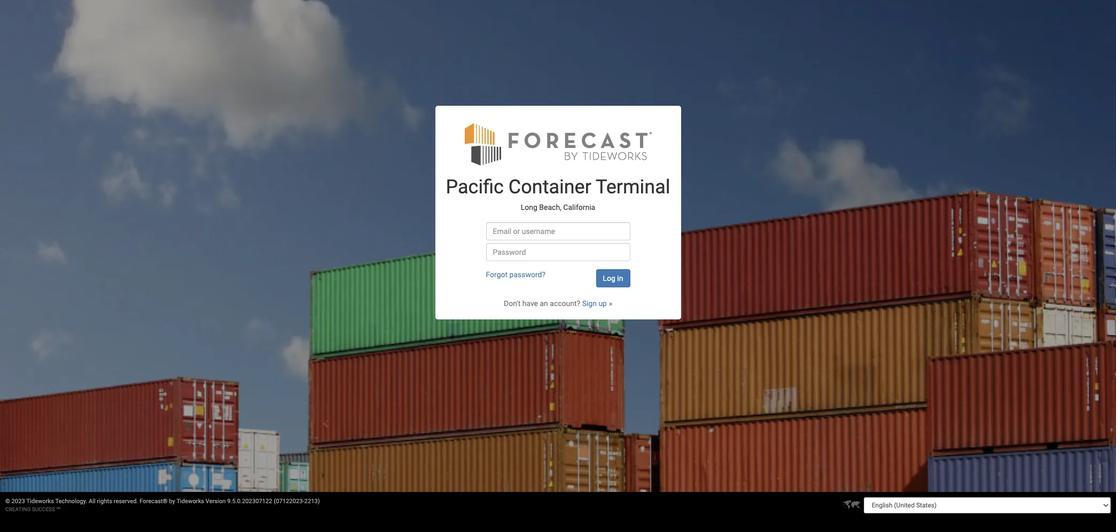 Task type: locate. For each thing, give the bounding box(es) containing it.
Password password field
[[486, 243, 631, 262]]

2 tideworks from the left
[[177, 498, 204, 505]]

1 horizontal spatial tideworks
[[177, 498, 204, 505]]

9.5.0.202307122
[[227, 498, 272, 505]]

account?
[[550, 300, 581, 308]]

tideworks right by
[[177, 498, 204, 505]]

(07122023-
[[274, 498, 305, 505]]

creating
[[5, 507, 31, 513]]

tideworks up success
[[26, 498, 54, 505]]

Email or username text field
[[486, 223, 631, 241]]

california
[[564, 203, 596, 212]]

forecast® by tideworks image
[[465, 122, 652, 166]]

forgot password? link
[[486, 271, 546, 279]]

2023
[[12, 498, 25, 505]]

up
[[599, 300, 607, 308]]

an
[[540, 300, 548, 308]]

0 horizontal spatial tideworks
[[26, 498, 54, 505]]

pacific
[[446, 176, 504, 199]]

© 2023 tideworks technology. all rights reserved. forecast® by tideworks version 9.5.0.202307122 (07122023-2213) creating success ℠
[[5, 498, 320, 513]]

tideworks
[[26, 498, 54, 505], [177, 498, 204, 505]]

forecast®
[[140, 498, 168, 505]]

in
[[618, 274, 624, 283]]

forgot
[[486, 271, 508, 279]]

forgot password? log in
[[486, 271, 624, 283]]

©
[[5, 498, 10, 505]]

success
[[32, 507, 55, 513]]

»
[[609, 300, 613, 308]]



Task type: vqa. For each thing, say whether or not it's contained in the screenshot.
Total in TOTAL FEES: $0.00 DETAILS SATISFIED THRU: 11/14/2022
no



Task type: describe. For each thing, give the bounding box(es) containing it.
don't have an account? sign up »
[[504, 300, 613, 308]]

℠
[[56, 507, 60, 513]]

container
[[509, 176, 592, 199]]

sign
[[583, 300, 597, 308]]

technology.
[[55, 498, 87, 505]]

reserved.
[[114, 498, 138, 505]]

log
[[603, 274, 616, 283]]

terminal
[[596, 176, 671, 199]]

sign up » link
[[583, 300, 613, 308]]

all
[[89, 498, 96, 505]]

have
[[523, 300, 538, 308]]

don't
[[504, 300, 521, 308]]

1 tideworks from the left
[[26, 498, 54, 505]]

2213)
[[305, 498, 320, 505]]

beach,
[[540, 203, 562, 212]]

version
[[206, 498, 226, 505]]

rights
[[97, 498, 112, 505]]

password?
[[510, 271, 546, 279]]

by
[[169, 498, 175, 505]]

long
[[521, 203, 538, 212]]

pacific container terminal long beach, california
[[446, 176, 671, 212]]

log in button
[[596, 270, 631, 288]]



